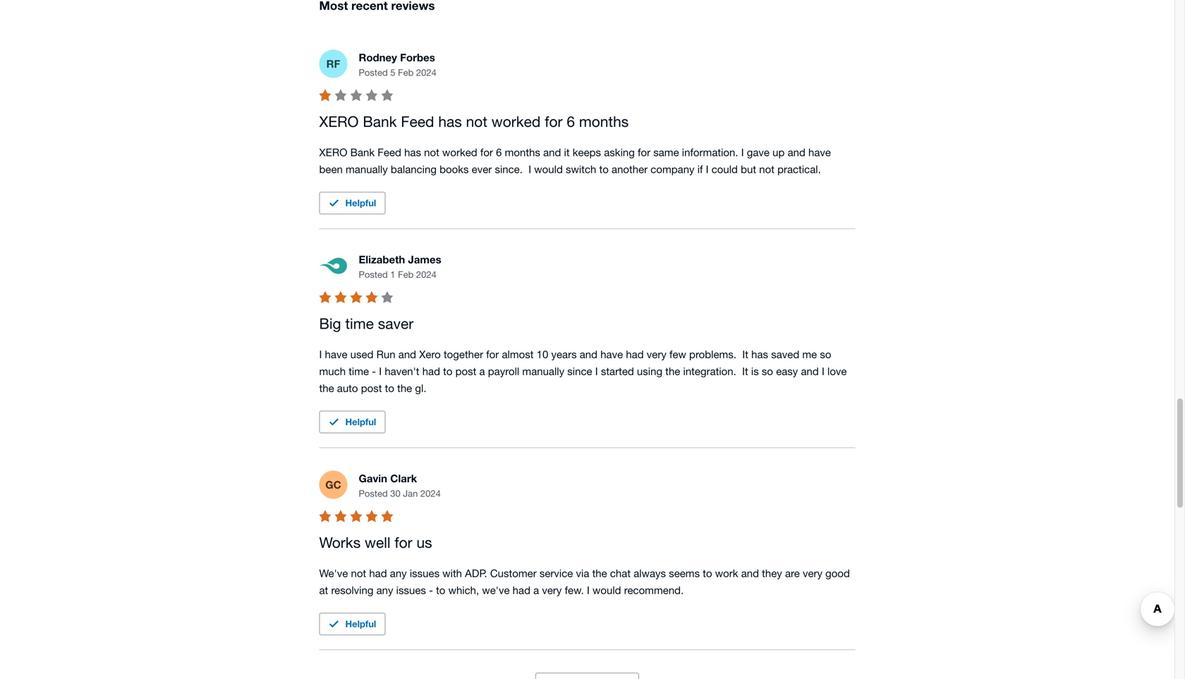 Task type: describe. For each thing, give the bounding box(es) containing it.
months for xero bank feed has not worked for 6 months
[[579, 113, 629, 130]]

time inside "i have used run and xero together for almost 10 years and have had very few problems.  it has saved me so much time - i haven't had to post a payroll manually since i started using the integration.  it is so easy and i love the auto post to the gl."
[[349, 365, 369, 378]]

- inside the we've not had any issues with adp. customer service via the chat always seems to work and they are very good at resolving any issues - to which, we've had a very few. i would recommend.
[[429, 584, 433, 597]]

helpful for time
[[345, 417, 376, 428]]

practical.
[[778, 163, 821, 175]]

10
[[537, 348, 549, 361]]

gc
[[326, 479, 341, 492]]

we've
[[482, 584, 510, 597]]

has inside "i have used run and xero together for almost 10 years and have had very few problems.  it has saved me so much time - i haven't had to post a payroll manually since i started using the integration.  it is so easy and i love the auto post to the gl."
[[752, 348, 769, 361]]

i left love
[[822, 365, 825, 378]]

to inside xero bank feed has not worked for 6 months and it keeps asking for same information. i gave up and have been manually balancing books ever since.  i would switch to another company if i could but not practical.
[[600, 163, 609, 175]]

to left work
[[703, 567, 713, 580]]

for left same
[[638, 146, 651, 158]]

started
[[601, 365, 634, 378]]

good
[[826, 567, 850, 580]]

for inside "i have used run and xero together for almost 10 years and have had very few problems.  it has saved me so much time - i haven't had to post a payroll manually since i started using the integration.  it is so easy and i love the auto post to the gl."
[[486, 348, 499, 361]]

haven't
[[385, 365, 420, 378]]

and up practical.
[[788, 146, 806, 158]]

resolving
[[331, 584, 374, 597]]

6 for xero bank feed has not worked for 6 months
[[567, 113, 575, 130]]

books
[[440, 163, 469, 175]]

had up the using at the bottom
[[626, 348, 644, 361]]

to down together on the bottom
[[443, 365, 453, 378]]

well
[[365, 534, 391, 552]]

feb for saver
[[398, 269, 414, 280]]

with
[[443, 567, 462, 580]]

could
[[712, 163, 738, 175]]

we've
[[319, 567, 348, 580]]

2024 for for
[[421, 488, 441, 499]]

bank for xero bank feed has not worked for 6 months and it keeps asking for same information. i gave up and have been manually balancing books ever since.  i would switch to another company if i could but not practical.
[[351, 146, 375, 158]]

works well for us
[[319, 534, 432, 552]]

asking
[[604, 146, 635, 158]]

i left gave at the right of page
[[742, 146, 744, 158]]

xero
[[419, 348, 441, 361]]

30
[[391, 488, 401, 499]]

feed for xero bank feed has not worked for 6 months
[[401, 113, 434, 130]]

me
[[803, 348, 817, 361]]

jan
[[403, 488, 418, 499]]

have inside xero bank feed has not worked for 6 months and it keeps asking for same information. i gave up and have been manually balancing books ever since.  i would switch to another company if i could but not practical.
[[809, 146, 831, 158]]

easy
[[777, 365, 798, 378]]

1 vertical spatial post
[[361, 382, 382, 394]]

via
[[576, 567, 590, 580]]

helpful for bank
[[345, 198, 376, 208]]

not up the ever
[[466, 113, 488, 130]]

manually inside xero bank feed has not worked for 6 months and it keeps asking for same information. i gave up and have been manually balancing books ever since.  i would switch to another company if i could but not practical.
[[346, 163, 388, 175]]

0 vertical spatial any
[[390, 567, 407, 580]]

together
[[444, 348, 484, 361]]

manually inside "i have used run and xero together for almost 10 years and have had very few problems.  it has saved me so much time - i haven't had to post a payroll manually since i started using the integration.  it is so easy and i love the auto post to the gl."
[[523, 365, 565, 378]]

helpful button for xero
[[319, 192, 386, 214]]

but
[[741, 163, 757, 175]]

saved
[[772, 348, 800, 361]]

to down with
[[436, 584, 446, 597]]

clark
[[390, 472, 417, 485]]

1 it from the top
[[743, 348, 749, 361]]

at
[[319, 584, 328, 597]]

is
[[752, 365, 759, 378]]

the inside the we've not had any issues with adp. customer service via the chat always seems to work and they are very good at resolving any issues - to which, we've had a very few. i would recommend.
[[593, 567, 607, 580]]

integration.
[[684, 365, 737, 378]]

for left us
[[395, 534, 413, 552]]

1 vertical spatial so
[[762, 365, 774, 378]]

0 vertical spatial so
[[820, 348, 832, 361]]

bank for xero bank feed has not worked for 6 months
[[363, 113, 397, 130]]

gl.
[[415, 382, 427, 394]]

another
[[612, 163, 648, 175]]

keeps
[[573, 146, 601, 158]]

are
[[786, 567, 800, 580]]

love
[[828, 365, 847, 378]]

gave
[[747, 146, 770, 158]]

since.
[[495, 163, 523, 175]]

0 vertical spatial issues
[[410, 567, 440, 580]]

had down well
[[369, 567, 387, 580]]

for up the ever
[[481, 146, 493, 158]]

i right since
[[596, 365, 598, 378]]

not right but
[[760, 163, 775, 175]]

i down run
[[379, 365, 382, 378]]

customer
[[490, 567, 537, 580]]

- inside "i have used run and xero together for almost 10 years and have had very few problems.  it has saved me so much time - i haven't had to post a payroll manually since i started using the integration.  it is so easy and i love the auto post to the gl."
[[372, 365, 376, 378]]

1
[[391, 269, 396, 280]]

feb for feed
[[398, 67, 414, 78]]

seems
[[669, 567, 700, 580]]

always
[[634, 567, 666, 580]]

we've not had any issues with adp. customer service via the chat always seems to work and they are very good at resolving any issues - to which, we've had a very few. i would recommend.
[[319, 567, 853, 597]]

gavin clark posted 30 jan 2024
[[359, 472, 441, 499]]

months for xero bank feed has not worked for 6 months and it keeps asking for same information. i gave up and have been manually balancing books ever since.  i would switch to another company if i could but not practical.
[[505, 146, 541, 158]]

xero bank feed has not worked for 6 months and it keeps asking for same information. i gave up and have been manually balancing books ever since.  i would switch to another company if i could but not practical.
[[319, 146, 834, 175]]

problems.
[[690, 348, 737, 361]]

balancing
[[391, 163, 437, 175]]

xero for xero bank feed has not worked for 6 months
[[319, 113, 359, 130]]

worked for xero bank feed has not worked for 6 months
[[492, 113, 541, 130]]

forbes
[[400, 51, 435, 64]]

and inside the we've not had any issues with adp. customer service via the chat always seems to work and they are very good at resolving any issues - to which, we've had a very few. i would recommend.
[[742, 567, 759, 580]]

and up the haven't
[[399, 348, 416, 361]]



Task type: locate. For each thing, give the bounding box(es) containing it.
0 horizontal spatial -
[[372, 365, 376, 378]]

-
[[372, 365, 376, 378], [429, 584, 433, 597]]

has up is
[[752, 348, 769, 361]]

to down asking
[[600, 163, 609, 175]]

us
[[417, 534, 432, 552]]

2 vertical spatial 2024
[[421, 488, 441, 499]]

i right since.
[[529, 163, 532, 175]]

1 vertical spatial any
[[377, 584, 393, 597]]

1 horizontal spatial 6
[[567, 113, 575, 130]]

not
[[466, 113, 488, 130], [424, 146, 440, 158], [760, 163, 775, 175], [351, 567, 366, 580]]

payroll
[[488, 365, 520, 378]]

1 horizontal spatial would
[[593, 584, 622, 597]]

0 vertical spatial helpful
[[345, 198, 376, 208]]

1 horizontal spatial has
[[439, 113, 462, 130]]

very
[[647, 348, 667, 361], [803, 567, 823, 580], [542, 584, 562, 597]]

months up since.
[[505, 146, 541, 158]]

it right problems.
[[743, 348, 749, 361]]

i inside the we've not had any issues with adp. customer service via the chat always seems to work and they are very good at resolving any issues - to which, we've had a very few. i would recommend.
[[587, 584, 590, 597]]

posted for time
[[359, 269, 388, 280]]

i right if at top right
[[706, 163, 709, 175]]

i
[[742, 146, 744, 158], [529, 163, 532, 175], [706, 163, 709, 175], [319, 348, 322, 361], [379, 365, 382, 378], [596, 365, 598, 378], [822, 365, 825, 378], [587, 584, 590, 597]]

2 posted from the top
[[359, 269, 388, 280]]

posted for well
[[359, 488, 388, 499]]

gavin
[[359, 472, 388, 485]]

worked inside xero bank feed has not worked for 6 months and it keeps asking for same information. i gave up and have been manually balancing books ever since.  i would switch to another company if i could but not practical.
[[443, 146, 478, 158]]

i have used run and xero together for almost 10 years and have had very few problems.  it has saved me so much time - i haven't had to post a payroll manually since i started using the integration.  it is so easy and i love the auto post to the gl.
[[319, 348, 850, 394]]

had
[[626, 348, 644, 361], [423, 365, 440, 378], [369, 567, 387, 580], [513, 584, 531, 597]]

1 vertical spatial it
[[743, 365, 749, 378]]

almost
[[502, 348, 534, 361]]

had down customer
[[513, 584, 531, 597]]

much
[[319, 365, 346, 378]]

posted down rodney at the top of page
[[359, 67, 388, 78]]

and left it
[[544, 146, 561, 158]]

2024 inside the gavin clark posted 30 jan 2024
[[421, 488, 441, 499]]

helpful
[[345, 198, 376, 208], [345, 417, 376, 428], [345, 619, 376, 630]]

saver
[[378, 315, 414, 332]]

1 horizontal spatial manually
[[523, 365, 565, 378]]

have up practical.
[[809, 146, 831, 158]]

0 horizontal spatial manually
[[346, 163, 388, 175]]

0 vertical spatial -
[[372, 365, 376, 378]]

helpful for well
[[345, 619, 376, 630]]

big
[[319, 315, 341, 332]]

had down xero
[[423, 365, 440, 378]]

0 horizontal spatial 6
[[496, 146, 502, 158]]

2 horizontal spatial has
[[752, 348, 769, 361]]

1 vertical spatial xero
[[319, 146, 348, 158]]

helpful button for works
[[319, 613, 386, 636]]

issues left with
[[410, 567, 440, 580]]

2024 down the james
[[416, 269, 437, 280]]

2 vertical spatial posted
[[359, 488, 388, 499]]

0 vertical spatial 6
[[567, 113, 575, 130]]

worked for xero bank feed has not worked for 6 months and it keeps asking for same information. i gave up and have been manually balancing books ever since.  i would switch to another company if i could but not practical.
[[443, 146, 478, 158]]

to
[[600, 163, 609, 175], [443, 365, 453, 378], [385, 382, 394, 394], [703, 567, 713, 580], [436, 584, 446, 597]]

ever
[[472, 163, 492, 175]]

0 vertical spatial has
[[439, 113, 462, 130]]

any down well
[[390, 567, 407, 580]]

rodney
[[359, 51, 397, 64]]

1 helpful from the top
[[345, 198, 376, 208]]

very down service
[[542, 584, 562, 597]]

0 vertical spatial time
[[345, 315, 374, 332]]

for up xero bank feed has not worked for 6 months and it keeps asking for same information. i gave up and have been manually balancing books ever since.  i would switch to another company if i could but not practical.
[[545, 113, 563, 130]]

would inside the we've not had any issues with adp. customer service via the chat always seems to work and they are very good at resolving any issues - to which, we've had a very few. i would recommend.
[[593, 584, 622, 597]]

2 feb from the top
[[398, 269, 414, 280]]

xero bank feed has not worked for 6 months
[[319, 113, 629, 130]]

1 horizontal spatial months
[[579, 113, 629, 130]]

work
[[716, 567, 739, 580]]

2 vertical spatial has
[[752, 348, 769, 361]]

a inside the we've not had any issues with adp. customer service via the chat always seems to work and they are very good at resolving any issues - to which, we've had a very few. i would recommend.
[[534, 584, 539, 597]]

a down customer
[[534, 584, 539, 597]]

has up balancing
[[404, 146, 421, 158]]

1 vertical spatial time
[[349, 365, 369, 378]]

1 vertical spatial feed
[[378, 146, 402, 158]]

1 vertical spatial -
[[429, 584, 433, 597]]

2 vertical spatial helpful button
[[319, 613, 386, 636]]

1 horizontal spatial very
[[647, 348, 667, 361]]

manually down 10
[[523, 365, 565, 378]]

bank
[[363, 113, 397, 130], [351, 146, 375, 158]]

post down together on the bottom
[[456, 365, 477, 378]]

6 up it
[[567, 113, 575, 130]]

1 horizontal spatial post
[[456, 365, 477, 378]]

works
[[319, 534, 361, 552]]

have up started
[[601, 348, 623, 361]]

0 vertical spatial manually
[[346, 163, 388, 175]]

0 horizontal spatial months
[[505, 146, 541, 158]]

the
[[666, 365, 681, 378], [319, 382, 334, 394], [397, 382, 412, 394], [593, 567, 607, 580]]

0 vertical spatial bank
[[363, 113, 397, 130]]

1 vertical spatial months
[[505, 146, 541, 158]]

months
[[579, 113, 629, 130], [505, 146, 541, 158]]

2 xero from the top
[[319, 146, 348, 158]]

feb right the 1
[[398, 269, 414, 280]]

not up balancing
[[424, 146, 440, 158]]

been
[[319, 163, 343, 175]]

0 horizontal spatial so
[[762, 365, 774, 378]]

worked up since.
[[492, 113, 541, 130]]

elizabeth james posted 1 feb 2024
[[359, 253, 442, 280]]

helpful down the auto
[[345, 417, 376, 428]]

0 vertical spatial would
[[534, 163, 563, 175]]

2024 down forbes
[[416, 67, 437, 78]]

0 horizontal spatial would
[[534, 163, 563, 175]]

feb inside elizabeth james posted 1 feb 2024
[[398, 269, 414, 280]]

same
[[654, 146, 679, 158]]

months up asking
[[579, 113, 629, 130]]

so
[[820, 348, 832, 361], [762, 365, 774, 378]]

0 vertical spatial 2024
[[416, 67, 437, 78]]

run
[[377, 348, 396, 361]]

and up since
[[580, 348, 598, 361]]

1 vertical spatial 2024
[[416, 269, 437, 280]]

1 posted from the top
[[359, 67, 388, 78]]

few.
[[565, 584, 584, 597]]

rf
[[327, 57, 340, 70]]

2 horizontal spatial have
[[809, 146, 831, 158]]

few
[[670, 348, 687, 361]]

so right is
[[762, 365, 774, 378]]

1 horizontal spatial a
[[534, 584, 539, 597]]

post right the auto
[[361, 382, 382, 394]]

2024 inside rodney forbes posted 5 feb 2024
[[416, 67, 437, 78]]

1 vertical spatial worked
[[443, 146, 478, 158]]

1 vertical spatial feb
[[398, 269, 414, 280]]

a inside "i have used run and xero together for almost 10 years and have had very few problems.  it has saved me so much time - i haven't had to post a payroll manually since i started using the integration.  it is so easy and i love the auto post to the gl."
[[480, 365, 485, 378]]

0 horizontal spatial a
[[480, 365, 485, 378]]

1 vertical spatial posted
[[359, 269, 388, 280]]

the down much
[[319, 382, 334, 394]]

2 vertical spatial helpful
[[345, 619, 376, 630]]

issues
[[410, 567, 440, 580], [396, 584, 426, 597]]

information.
[[682, 146, 739, 158]]

posted inside the gavin clark posted 30 jan 2024
[[359, 488, 388, 499]]

feb inside rodney forbes posted 5 feb 2024
[[398, 67, 414, 78]]

2 horizontal spatial very
[[803, 567, 823, 580]]

1 vertical spatial helpful button
[[319, 411, 386, 434]]

a
[[480, 365, 485, 378], [534, 584, 539, 597]]

very right are
[[803, 567, 823, 580]]

the left gl.
[[397, 382, 412, 394]]

would left switch
[[534, 163, 563, 175]]

helpful button down the 'been'
[[319, 192, 386, 214]]

1 vertical spatial very
[[803, 567, 823, 580]]

feed inside xero bank feed has not worked for 6 months and it keeps asking for same information. i gave up and have been manually balancing books ever since.  i would switch to another company if i could but not practical.
[[378, 146, 402, 158]]

posted
[[359, 67, 388, 78], [359, 269, 388, 280], [359, 488, 388, 499]]

it left is
[[743, 365, 749, 378]]

1 horizontal spatial so
[[820, 348, 832, 361]]

5
[[391, 67, 396, 78]]

feb
[[398, 67, 414, 78], [398, 269, 414, 280]]

it
[[564, 146, 570, 158]]

xero for xero bank feed has not worked for 6 months and it keeps asking for same information. i gave up and have been manually balancing books ever since.  i would switch to another company if i could but not practical.
[[319, 146, 348, 158]]

0 vertical spatial helpful button
[[319, 192, 386, 214]]

big time saver
[[319, 315, 414, 332]]

time
[[345, 315, 374, 332], [349, 365, 369, 378]]

manually
[[346, 163, 388, 175], [523, 365, 565, 378]]

very inside "i have used run and xero together for almost 10 years and have had very few problems.  it has saved me so much time - i haven't had to post a payroll manually since i started using the integration.  it is so easy and i love the auto post to the gl."
[[647, 348, 667, 361]]

for
[[545, 113, 563, 130], [481, 146, 493, 158], [638, 146, 651, 158], [486, 348, 499, 361], [395, 534, 413, 552]]

2 it from the top
[[743, 365, 749, 378]]

would
[[534, 163, 563, 175], [593, 584, 622, 597]]

auto
[[337, 382, 358, 394]]

1 vertical spatial a
[[534, 584, 539, 597]]

1 feb from the top
[[398, 67, 414, 78]]

0 vertical spatial worked
[[492, 113, 541, 130]]

1 vertical spatial 6
[[496, 146, 502, 158]]

0 vertical spatial it
[[743, 348, 749, 361]]

0 vertical spatial a
[[480, 365, 485, 378]]

any right resolving
[[377, 584, 393, 597]]

and
[[544, 146, 561, 158], [788, 146, 806, 158], [399, 348, 416, 361], [580, 348, 598, 361], [801, 365, 819, 378], [742, 567, 759, 580]]

6 inside xero bank feed has not worked for 6 months and it keeps asking for same information. i gave up and have been manually balancing books ever since.  i would switch to another company if i could but not practical.
[[496, 146, 502, 158]]

switch
[[566, 163, 597, 175]]

manually right the 'been'
[[346, 163, 388, 175]]

helpful down resolving
[[345, 619, 376, 630]]

0 vertical spatial post
[[456, 365, 477, 378]]

months inside xero bank feed has not worked for 6 months and it keeps asking for same information. i gave up and have been manually balancing books ever since.  i would switch to another company if i could but not practical.
[[505, 146, 541, 158]]

0 vertical spatial very
[[647, 348, 667, 361]]

worked up books
[[443, 146, 478, 158]]

0 horizontal spatial has
[[404, 146, 421, 158]]

time right big
[[345, 315, 374, 332]]

3 posted from the top
[[359, 488, 388, 499]]

posted for bank
[[359, 67, 388, 78]]

used
[[351, 348, 374, 361]]

helpful up elizabeth
[[345, 198, 376, 208]]

posted inside rodney forbes posted 5 feb 2024
[[359, 67, 388, 78]]

0 horizontal spatial worked
[[443, 146, 478, 158]]

james
[[408, 253, 442, 266]]

issues down us
[[396, 584, 426, 597]]

6
[[567, 113, 575, 130], [496, 146, 502, 158]]

a left payroll
[[480, 365, 485, 378]]

2024
[[416, 67, 437, 78], [416, 269, 437, 280], [421, 488, 441, 499]]

posted down elizabeth
[[359, 269, 388, 280]]

xero inside xero bank feed has not worked for 6 months and it keeps asking for same information. i gave up and have been manually balancing books ever since.  i would switch to another company if i could but not practical.
[[319, 146, 348, 158]]

feb right the 5 at the left top
[[398, 67, 414, 78]]

0 horizontal spatial very
[[542, 584, 562, 597]]

company
[[651, 163, 695, 175]]

helpful button down the auto
[[319, 411, 386, 434]]

- left which,
[[429, 584, 433, 597]]

recommend.
[[624, 584, 684, 597]]

6 for xero bank feed has not worked for 6 months and it keeps asking for same information. i gave up and have been manually balancing books ever since.  i would switch to another company if i could but not practical.
[[496, 146, 502, 158]]

which,
[[449, 584, 479, 597]]

it
[[743, 348, 749, 361], [743, 365, 749, 378]]

helpful button
[[319, 192, 386, 214], [319, 411, 386, 434], [319, 613, 386, 636]]

bank inside xero bank feed has not worked for 6 months and it keeps asking for same information. i gave up and have been manually balancing books ever since.  i would switch to another company if i could but not practical.
[[351, 146, 375, 158]]

1 horizontal spatial worked
[[492, 113, 541, 130]]

would inside xero bank feed has not worked for 6 months and it keeps asking for same information. i gave up and have been manually balancing books ever since.  i would switch to another company if i could but not practical.
[[534, 163, 563, 175]]

using
[[637, 365, 663, 378]]

1 vertical spatial helpful
[[345, 417, 376, 428]]

6 up since.
[[496, 146, 502, 158]]

- down used
[[372, 365, 376, 378]]

elizabeth
[[359, 253, 405, 266]]

2024 for saver
[[416, 269, 437, 280]]

feed for xero bank feed has not worked for 6 months and it keeps asking for same information. i gave up and have been manually balancing books ever since.  i would switch to another company if i could but not practical.
[[378, 146, 402, 158]]

3 helpful from the top
[[345, 619, 376, 630]]

helpful button down resolving
[[319, 613, 386, 636]]

i up much
[[319, 348, 322, 361]]

up
[[773, 146, 785, 158]]

and left they
[[742, 567, 759, 580]]

if
[[698, 163, 703, 175]]

1 vertical spatial has
[[404, 146, 421, 158]]

and down me on the right of the page
[[801, 365, 819, 378]]

1 vertical spatial issues
[[396, 584, 426, 597]]

xero
[[319, 113, 359, 130], [319, 146, 348, 158]]

service
[[540, 567, 573, 580]]

have
[[809, 146, 831, 158], [325, 348, 348, 361], [601, 348, 623, 361]]

a for works well for us
[[534, 584, 539, 597]]

has for xero bank feed has not worked for 6 months and it keeps asking for same information. i gave up and have been manually balancing books ever since.  i would switch to another company if i could but not practical.
[[404, 146, 421, 158]]

not inside the we've not had any issues with adp. customer service via the chat always seems to work and they are very good at resolving any issues - to which, we've had a very few. i would recommend.
[[351, 567, 366, 580]]

any
[[390, 567, 407, 580], [377, 584, 393, 597]]

rodney forbes posted 5 feb 2024
[[359, 51, 437, 78]]

time down used
[[349, 365, 369, 378]]

very up the using at the bottom
[[647, 348, 667, 361]]

the right via on the left of page
[[593, 567, 607, 580]]

1 vertical spatial manually
[[523, 365, 565, 378]]

they
[[762, 567, 783, 580]]

have up much
[[325, 348, 348, 361]]

0 vertical spatial posted
[[359, 67, 388, 78]]

2024 for feed
[[416, 67, 437, 78]]

helpful button for big
[[319, 411, 386, 434]]

since
[[568, 365, 593, 378]]

1 vertical spatial bank
[[351, 146, 375, 158]]

3 helpful button from the top
[[319, 613, 386, 636]]

adp.
[[465, 567, 487, 580]]

i right few.
[[587, 584, 590, 597]]

has inside xero bank feed has not worked for 6 months and it keeps asking for same information. i gave up and have been manually balancing books ever since.  i would switch to another company if i could but not practical.
[[404, 146, 421, 158]]

so right me on the right of the page
[[820, 348, 832, 361]]

the down few
[[666, 365, 681, 378]]

0 vertical spatial feb
[[398, 67, 414, 78]]

to down the haven't
[[385, 382, 394, 394]]

posted inside elizabeth james posted 1 feb 2024
[[359, 269, 388, 280]]

0 vertical spatial feed
[[401, 113, 434, 130]]

years
[[552, 348, 577, 361]]

1 helpful button from the top
[[319, 192, 386, 214]]

has
[[439, 113, 462, 130], [404, 146, 421, 158], [752, 348, 769, 361]]

for up payroll
[[486, 348, 499, 361]]

0 vertical spatial months
[[579, 113, 629, 130]]

1 vertical spatial would
[[593, 584, 622, 597]]

not up resolving
[[351, 567, 366, 580]]

2 vertical spatial very
[[542, 584, 562, 597]]

1 horizontal spatial -
[[429, 584, 433, 597]]

1 horizontal spatial have
[[601, 348, 623, 361]]

0 horizontal spatial post
[[361, 382, 382, 394]]

0 horizontal spatial have
[[325, 348, 348, 361]]

has up books
[[439, 113, 462, 130]]

2024 inside elizabeth james posted 1 feb 2024
[[416, 269, 437, 280]]

1 xero from the top
[[319, 113, 359, 130]]

2 helpful button from the top
[[319, 411, 386, 434]]

would down "chat"
[[593, 584, 622, 597]]

a for big time saver
[[480, 365, 485, 378]]

has for xero bank feed has not worked for 6 months
[[439, 113, 462, 130]]

2024 right jan
[[421, 488, 441, 499]]

chat
[[610, 567, 631, 580]]

posted down gavin
[[359, 488, 388, 499]]

2 helpful from the top
[[345, 417, 376, 428]]

0 vertical spatial xero
[[319, 113, 359, 130]]



Task type: vqa. For each thing, say whether or not it's contained in the screenshot.
the topmost "so"
yes



